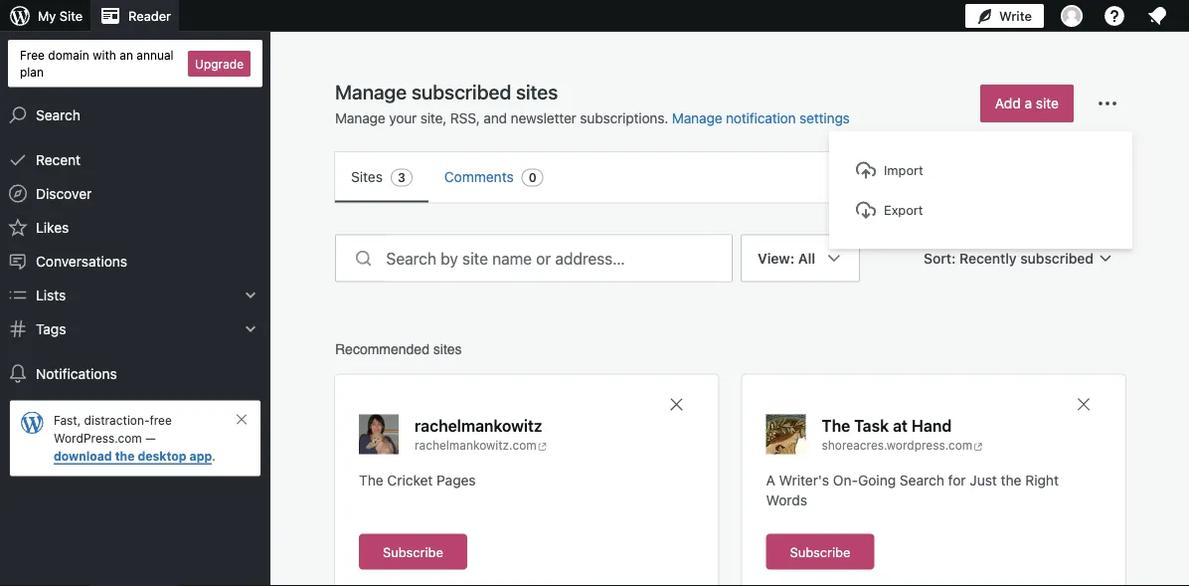 Task type: describe. For each thing, give the bounding box(es) containing it.
at
[[894, 416, 908, 435]]

free
[[20, 48, 45, 62]]

the inside fast, distraction-free wordpress.com — download the desktop app .
[[115, 449, 135, 463]]

subscribe for rachelmankowitz
[[383, 544, 444, 559]]

search link
[[0, 98, 271, 132]]

rachelmankowitz
[[415, 416, 543, 435]]

Search search field
[[387, 235, 732, 281]]

upgrade button
[[188, 51, 251, 76]]

conversations link
[[0, 244, 271, 278]]

the cricket pages
[[359, 472, 476, 488]]

domain
[[48, 48, 89, 62]]

shoreacres.wordpress.com
[[822, 438, 973, 452]]

on-
[[834, 472, 859, 488]]

reader link
[[91, 0, 179, 32]]

—
[[145, 431, 156, 445]]

dismiss this recommendation image
[[667, 394, 687, 414]]

right
[[1026, 472, 1060, 488]]

rachelmankowitz.com link
[[415, 436, 579, 454]]

more image
[[1096, 92, 1120, 115]]

view:
[[758, 250, 795, 266]]

0 vertical spatial search
[[36, 107, 81, 123]]

hand
[[912, 416, 952, 435]]

lists
[[36, 287, 66, 303]]

subscribe button for the task at hand
[[767, 534, 875, 570]]

download
[[54, 449, 112, 463]]

reader
[[128, 8, 171, 23]]

tags link
[[0, 312, 271, 346]]

free domain with an annual plan
[[20, 48, 174, 78]]

lists link
[[0, 278, 271, 312]]

sites
[[351, 169, 383, 185]]

view: all button
[[741, 234, 861, 441]]

a writer's on-going search for just the right words
[[767, 472, 1060, 508]]

subscribe button for rachelmankowitz
[[359, 534, 467, 570]]

the inside a writer's on-going search for just the right words
[[1001, 472, 1022, 488]]

the task at hand
[[822, 416, 952, 435]]

manage your notifications image
[[1146, 4, 1170, 28]]

keyboard_arrow_down image for lists
[[241, 285, 261, 305]]

fast,
[[54, 413, 81, 427]]

my site link
[[0, 0, 91, 32]]

a
[[1025, 95, 1033, 111]]

recent link
[[0, 143, 271, 177]]

manage subscribed sites main content
[[303, 79, 1158, 586]]

rachelmankowitz.com
[[415, 438, 537, 452]]

just
[[970, 472, 998, 488]]

writer's
[[780, 472, 830, 488]]

notifications link
[[0, 357, 271, 391]]

site
[[1037, 95, 1060, 111]]

words
[[767, 491, 808, 508]]

import
[[884, 163, 924, 178]]

recommended
[[335, 341, 430, 357]]

add
[[996, 95, 1021, 111]]

manage up 'your'
[[335, 80, 407, 103]]

my
[[38, 8, 56, 23]]

write link
[[966, 0, 1045, 32]]

keyboard_arrow_down image for tags
[[241, 319, 261, 339]]

rachelmankowitz link
[[415, 414, 543, 436]]

fast, distraction-free wordpress.com — download the desktop app .
[[54, 413, 216, 463]]

desktop
[[138, 449, 187, 463]]

a
[[767, 472, 776, 488]]

manage right 'subscriptions.'
[[672, 110, 723, 126]]

the task at hand link
[[822, 414, 952, 436]]

task
[[855, 416, 890, 435]]

with
[[93, 48, 116, 62]]

likes
[[36, 219, 69, 235]]

distraction-
[[84, 413, 150, 427]]

dismiss this recommendation image
[[1075, 394, 1094, 414]]

add a site button
[[981, 85, 1075, 122]]

an
[[120, 48, 133, 62]]

rss,
[[451, 110, 480, 126]]

help image
[[1103, 4, 1127, 28]]

0
[[529, 171, 537, 185]]

subscribed
[[1021, 250, 1094, 266]]

sort:
[[924, 250, 956, 266]]

app
[[190, 449, 212, 463]]

subscriptions.
[[580, 110, 669, 126]]



Task type: vqa. For each thing, say whether or not it's contained in the screenshot.
IN
no



Task type: locate. For each thing, give the bounding box(es) containing it.
keyboard_arrow_down image inside tags "link"
[[241, 319, 261, 339]]

export button
[[851, 192, 1112, 228]]

1 vertical spatial the
[[1001, 472, 1022, 488]]

site
[[60, 8, 83, 23]]

None search field
[[335, 234, 733, 282]]

2 subscribe button from the left
[[767, 534, 875, 570]]

annual
[[137, 48, 174, 62]]

1 keyboard_arrow_down image from the top
[[241, 285, 261, 305]]

notification settings
[[726, 110, 850, 126]]

all
[[799, 250, 816, 266]]

1 horizontal spatial subscribe
[[790, 544, 851, 559]]

subscribe down cricket
[[383, 544, 444, 559]]

manage left 'your'
[[335, 110, 386, 126]]

subscribe for the task at hand
[[790, 544, 851, 559]]

search
[[36, 107, 81, 123], [900, 472, 945, 488]]

0 horizontal spatial the
[[359, 472, 384, 488]]

sites
[[434, 341, 462, 357]]

write
[[1000, 8, 1033, 23]]

cricket
[[387, 472, 433, 488]]

sort: recently subscribed
[[924, 250, 1094, 266]]

free
[[150, 413, 172, 427]]

2 keyboard_arrow_down image from the top
[[241, 319, 261, 339]]

search up recent
[[36, 107, 81, 123]]

menu containing sites
[[335, 152, 1126, 202]]

0 vertical spatial keyboard_arrow_down image
[[241, 285, 261, 305]]

manage
[[335, 80, 407, 103], [335, 110, 386, 126], [672, 110, 723, 126]]

subscribe down words at the right bottom of the page
[[790, 544, 851, 559]]

keyboard_arrow_down image inside lists link
[[241, 285, 261, 305]]

conversations
[[36, 253, 127, 269]]

add a site
[[996, 95, 1060, 111]]

0 horizontal spatial the
[[115, 449, 135, 463]]

1 vertical spatial keyboard_arrow_down image
[[241, 319, 261, 339]]

the for the task at hand
[[822, 416, 851, 435]]

search left the for
[[900, 472, 945, 488]]

1 horizontal spatial search
[[900, 472, 945, 488]]

2 subscribe from the left
[[790, 544, 851, 559]]

upgrade
[[195, 57, 244, 70]]

subscribe button down cricket
[[359, 534, 467, 570]]

for
[[949, 472, 967, 488]]

site,
[[421, 110, 447, 126]]

1 horizontal spatial subscribe button
[[767, 534, 875, 570]]

1 subscribe button from the left
[[359, 534, 467, 570]]

1 horizontal spatial the
[[1001, 472, 1022, 488]]

0 vertical spatial the
[[115, 449, 135, 463]]

going
[[859, 472, 897, 488]]

recently
[[960, 250, 1017, 266]]

pages
[[437, 472, 476, 488]]

search inside a writer's on-going search for just the right words
[[900, 472, 945, 488]]

1 vertical spatial the
[[359, 472, 384, 488]]

wordpress.com
[[54, 431, 142, 445]]

and
[[484, 110, 507, 126]]

menu inside manage subscribed sites main content
[[335, 152, 1126, 202]]

subscribe button
[[359, 534, 467, 570], [767, 534, 875, 570]]

sort: recently subscribed button
[[916, 240, 1126, 276]]

0 vertical spatial the
[[822, 416, 851, 435]]

plan
[[20, 64, 44, 78]]

1 vertical spatial search
[[900, 472, 945, 488]]

notifications
[[36, 365, 117, 382]]

import button
[[851, 152, 1112, 188]]

my profile image
[[1062, 5, 1083, 27]]

3
[[398, 171, 406, 185]]

recommended sites
[[335, 341, 462, 357]]

keyboard_arrow_down image
[[241, 285, 261, 305], [241, 319, 261, 339]]

tags
[[36, 320, 66, 337]]

manage subscribed sites manage your site, rss, and newsletter subscriptions. manage notification settings
[[335, 80, 850, 126]]

newsletter
[[511, 110, 577, 126]]

the left cricket
[[359, 472, 384, 488]]

the down 'wordpress.com'
[[115, 449, 135, 463]]

subscribed sites
[[412, 80, 558, 103]]

likes link
[[0, 211, 271, 244]]

discover
[[36, 185, 92, 202]]

subscribe button down words at the right bottom of the page
[[767, 534, 875, 570]]

your
[[389, 110, 417, 126]]

1 horizontal spatial the
[[822, 416, 851, 435]]

discover link
[[0, 177, 271, 211]]

recent
[[36, 151, 81, 168]]

view: all
[[758, 250, 816, 266]]

comments
[[445, 169, 514, 185]]

my site
[[38, 8, 83, 23]]

the
[[822, 416, 851, 435], [359, 472, 384, 488]]

menu
[[335, 152, 1126, 202]]

0 horizontal spatial search
[[36, 107, 81, 123]]

dismiss image
[[234, 411, 250, 427]]

the for the cricket pages
[[359, 472, 384, 488]]

0 horizontal spatial subscribe
[[383, 544, 444, 559]]

.
[[212, 449, 216, 463]]

the
[[115, 449, 135, 463], [1001, 472, 1022, 488]]

1 subscribe from the left
[[383, 544, 444, 559]]

0 horizontal spatial subscribe button
[[359, 534, 467, 570]]

manage notification settings link
[[672, 110, 850, 126]]

none search field inside manage subscribed sites main content
[[335, 234, 733, 282]]

the left task
[[822, 416, 851, 435]]

the right just
[[1001, 472, 1022, 488]]

subscribe
[[383, 544, 444, 559], [790, 544, 851, 559]]

export
[[884, 202, 924, 217]]

shoreacres.wordpress.com link
[[822, 436, 988, 454]]



